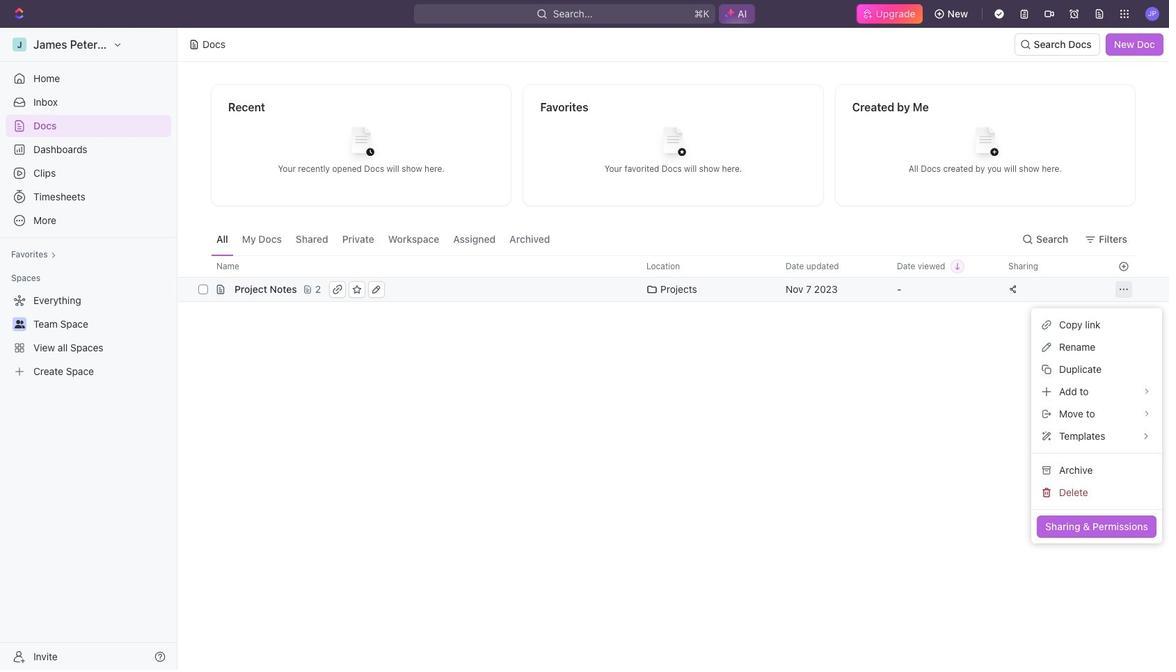 Task type: describe. For each thing, give the bounding box(es) containing it.
sidebar navigation
[[0, 28, 177, 670]]



Task type: locate. For each thing, give the bounding box(es) containing it.
tree
[[6, 290, 171, 383]]

tree inside sidebar navigation
[[6, 290, 171, 383]]

column header
[[196, 255, 211, 278]]

no created by me docs image
[[958, 116, 1013, 172]]

table
[[177, 255, 1169, 302]]

tab list
[[211, 223, 556, 255]]

no recent docs image
[[333, 116, 389, 172]]

no favorited docs image
[[646, 116, 701, 172]]

row
[[196, 255, 1136, 278], [177, 277, 1169, 302]]



Task type: vqa. For each thing, say whether or not it's contained in the screenshot.
Tree
yes



